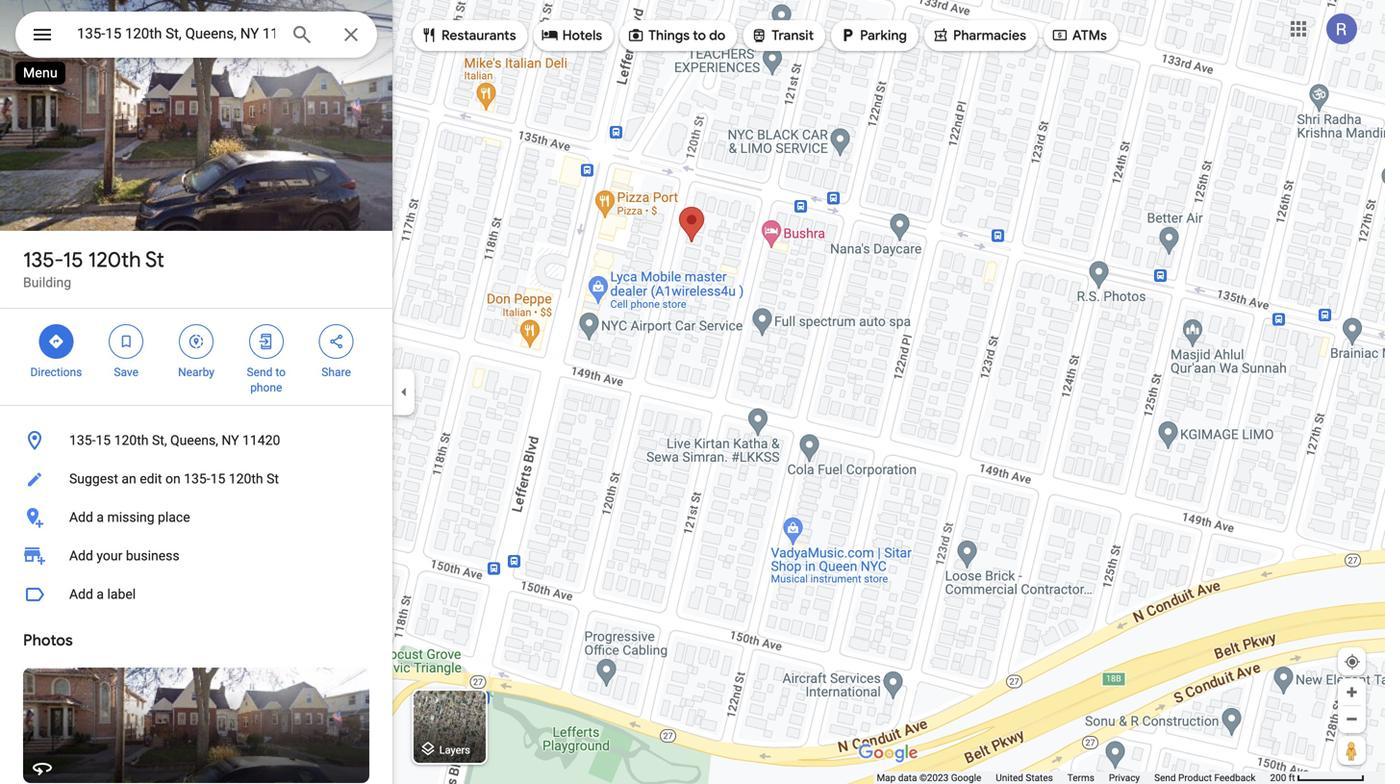 Task type: vqa. For each thing, say whether or not it's contained in the screenshot.
Nearby
yes



Task type: locate. For each thing, give the bounding box(es) containing it.
None field
[[77, 22, 275, 45]]

2 a from the top
[[97, 586, 104, 602]]

add a missing place button
[[0, 498, 393, 537]]

©2023
[[920, 772, 949, 784]]

 pharmacies
[[932, 25, 1026, 46]]

11420
[[242, 432, 280, 448]]

send inside send product feedback button
[[1155, 772, 1176, 784]]

2 add from the top
[[69, 548, 93, 564]]

save
[[114, 366, 139, 379]]

120th left st,
[[114, 432, 149, 448]]

google account: ruby anderson  
(rubyanndersson@gmail.com) image
[[1327, 14, 1357, 44]]

a for label
[[97, 586, 104, 602]]

135- for st
[[23, 246, 63, 273]]

missing
[[107, 509, 154, 525]]


[[188, 331, 205, 352]]

0 vertical spatial 120th
[[88, 246, 141, 273]]

15
[[63, 246, 83, 273], [96, 432, 111, 448], [210, 471, 225, 487]]

to up phone
[[276, 366, 286, 379]]

1 a from the top
[[97, 509, 104, 525]]

1 vertical spatial 15
[[96, 432, 111, 448]]

15 inside 135-15 120th st building
[[63, 246, 83, 273]]

0 vertical spatial 15
[[63, 246, 83, 273]]

1 horizontal spatial 15
[[96, 432, 111, 448]]

on
[[165, 471, 181, 487]]

0 vertical spatial a
[[97, 509, 104, 525]]

place
[[158, 509, 190, 525]]

1 add from the top
[[69, 509, 93, 525]]

0 vertical spatial add
[[69, 509, 93, 525]]

google
[[951, 772, 982, 784]]

hotels
[[562, 27, 602, 44]]

zoom out image
[[1345, 712, 1359, 726]]

0 vertical spatial to
[[693, 27, 706, 44]]

135- inside 135-15 120th st building
[[23, 246, 63, 273]]

edit
[[140, 471, 162, 487]]

privacy button
[[1109, 772, 1140, 784]]

1 horizontal spatial st
[[267, 471, 279, 487]]

add left your
[[69, 548, 93, 564]]

1 vertical spatial send
[[1155, 772, 1176, 784]]

1 vertical spatial a
[[97, 586, 104, 602]]

0 horizontal spatial to
[[276, 366, 286, 379]]


[[48, 331, 65, 352]]

add for add a label
[[69, 586, 93, 602]]

200 ft
[[1270, 772, 1295, 784]]


[[1051, 25, 1069, 46]]

 button
[[15, 12, 69, 62]]

 restaurants
[[420, 25, 516, 46]]

directions
[[30, 366, 82, 379]]

google maps element
[[0, 0, 1385, 784]]

send for send product feedback
[[1155, 772, 1176, 784]]

share
[[322, 366, 351, 379]]

footer inside google maps element
[[877, 772, 1270, 784]]

1 vertical spatial to
[[276, 366, 286, 379]]

1 vertical spatial 135-
[[69, 432, 96, 448]]

queens,
[[170, 432, 218, 448]]

actions for 135-15 120th st region
[[0, 309, 393, 405]]

2 vertical spatial add
[[69, 586, 93, 602]]

a left missing
[[97, 509, 104, 525]]

120th up the 
[[88, 246, 141, 273]]

2 horizontal spatial 15
[[210, 471, 225, 487]]

 atms
[[1051, 25, 1107, 46]]

footer
[[877, 772, 1270, 784]]

135- right on
[[184, 471, 210, 487]]

1 vertical spatial add
[[69, 548, 93, 564]]

pharmacies
[[953, 27, 1026, 44]]

footer containing map data ©2023 google
[[877, 772, 1270, 784]]

0 horizontal spatial 135-
[[23, 246, 63, 273]]


[[751, 25, 768, 46]]

united
[[996, 772, 1024, 784]]

united states button
[[996, 772, 1053, 784]]

1 horizontal spatial to
[[693, 27, 706, 44]]

a left label
[[97, 586, 104, 602]]

1 vertical spatial 120th
[[114, 432, 149, 448]]

show your location image
[[1344, 653, 1361, 671]]

0 vertical spatial st
[[145, 246, 164, 273]]

120th inside 135-15 120th st building
[[88, 246, 141, 273]]

15 up suggest on the left of the page
[[96, 432, 111, 448]]

to
[[693, 27, 706, 44], [276, 366, 286, 379]]

0 horizontal spatial 15
[[63, 246, 83, 273]]

200
[[1270, 772, 1287, 784]]

200 ft button
[[1270, 772, 1365, 784]]

send
[[247, 366, 273, 379], [1155, 772, 1176, 784]]

120th
[[88, 246, 141, 273], [114, 432, 149, 448], [229, 471, 263, 487]]

2 horizontal spatial 135-
[[184, 471, 210, 487]]

135-15 120th st, queens, ny 11420 button
[[0, 421, 393, 460]]

add left label
[[69, 586, 93, 602]]

add
[[69, 509, 93, 525], [69, 548, 93, 564], [69, 586, 93, 602]]

1 vertical spatial st
[[267, 471, 279, 487]]

a
[[97, 509, 104, 525], [97, 586, 104, 602]]

0 horizontal spatial send
[[247, 366, 273, 379]]

layers
[[439, 744, 470, 756]]

terms
[[1068, 772, 1095, 784]]

 parking
[[839, 25, 907, 46]]

0 vertical spatial 135-
[[23, 246, 63, 273]]

0 horizontal spatial st
[[145, 246, 164, 273]]

135- up suggest on the left of the page
[[69, 432, 96, 448]]

ny
[[222, 432, 239, 448]]

0 vertical spatial send
[[247, 366, 273, 379]]

send up phone
[[247, 366, 273, 379]]

to left do
[[693, 27, 706, 44]]

120th down 11420
[[229, 471, 263, 487]]

zoom in image
[[1345, 685, 1359, 699]]

none field inside the 135-15 120th st, queens, ny 11420 'field'
[[77, 22, 275, 45]]

15 up building
[[63, 246, 83, 273]]

135-
[[23, 246, 63, 273], [69, 432, 96, 448], [184, 471, 210, 487]]

1 horizontal spatial send
[[1155, 772, 1176, 784]]

send inside send to phone
[[247, 366, 273, 379]]

a for missing
[[97, 509, 104, 525]]

photos
[[23, 631, 73, 650]]

send product feedback
[[1155, 772, 1256, 784]]

show street view coverage image
[[1338, 736, 1366, 765]]

15 down ny in the left of the page
[[210, 471, 225, 487]]

135-15 120th st main content
[[0, 0, 393, 784]]

send left product
[[1155, 772, 1176, 784]]

135- for st,
[[69, 432, 96, 448]]

1 horizontal spatial 135-
[[69, 432, 96, 448]]

add for add a missing place
[[69, 509, 93, 525]]

st
[[145, 246, 164, 273], [267, 471, 279, 487]]

15 for st
[[63, 246, 83, 273]]

135-15 120th st building
[[23, 246, 164, 291]]

add down suggest on the left of the page
[[69, 509, 93, 525]]

3 add from the top
[[69, 586, 93, 602]]

135- up building
[[23, 246, 63, 273]]

15 for st,
[[96, 432, 111, 448]]

 hotels
[[541, 25, 602, 46]]

2 vertical spatial 15
[[210, 471, 225, 487]]

add a label button
[[0, 575, 393, 614]]

collapse side panel image
[[393, 381, 415, 403]]



Task type: describe. For each thing, give the bounding box(es) containing it.
data
[[898, 772, 917, 784]]

product
[[1179, 772, 1212, 784]]

add your business
[[69, 548, 180, 564]]

120th for st
[[88, 246, 141, 273]]

phone
[[250, 381, 282, 394]]

an
[[122, 471, 136, 487]]

restaurants
[[442, 27, 516, 44]]

add your business link
[[0, 537, 393, 575]]

business
[[126, 548, 180, 564]]


[[541, 25, 559, 46]]


[[328, 331, 345, 352]]

 search field
[[15, 12, 377, 62]]

transit
[[772, 27, 814, 44]]

add for add your business
[[69, 548, 93, 564]]


[[258, 331, 275, 352]]

your
[[97, 548, 123, 564]]


[[932, 25, 950, 46]]

parking
[[860, 27, 907, 44]]

send for send to phone
[[247, 366, 273, 379]]

building
[[23, 275, 71, 291]]

things
[[649, 27, 690, 44]]

nearby
[[178, 366, 214, 379]]

suggest an edit on 135-15 120th st button
[[0, 460, 393, 498]]

add a missing place
[[69, 509, 190, 525]]

ft
[[1289, 772, 1295, 784]]

label
[[107, 586, 136, 602]]


[[31, 21, 54, 49]]

feedback
[[1215, 772, 1256, 784]]


[[420, 25, 438, 46]]

privacy
[[1109, 772, 1140, 784]]

atms
[[1073, 27, 1107, 44]]

suggest
[[69, 471, 118, 487]]

map data ©2023 google
[[877, 772, 982, 784]]

map
[[877, 772, 896, 784]]

to inside send to phone
[[276, 366, 286, 379]]

states
[[1026, 772, 1053, 784]]

do
[[709, 27, 726, 44]]

st,
[[152, 432, 167, 448]]

120th for st,
[[114, 432, 149, 448]]

 things to do
[[627, 25, 726, 46]]

135-15 120th st, queens, ny 11420
[[69, 432, 280, 448]]

2 vertical spatial 120th
[[229, 471, 263, 487]]

st inside button
[[267, 471, 279, 487]]


[[118, 331, 135, 352]]

2 vertical spatial 135-
[[184, 471, 210, 487]]


[[839, 25, 856, 46]]

135-15 120th St, Queens, NY 11420 field
[[15, 12, 377, 58]]

send product feedback button
[[1155, 772, 1256, 784]]

united states
[[996, 772, 1053, 784]]

 transit
[[751, 25, 814, 46]]

suggest an edit on 135-15 120th st
[[69, 471, 279, 487]]

terms button
[[1068, 772, 1095, 784]]

st inside 135-15 120th st building
[[145, 246, 164, 273]]

to inside  things to do
[[693, 27, 706, 44]]


[[627, 25, 645, 46]]

add a label
[[69, 586, 136, 602]]

send to phone
[[247, 366, 286, 394]]



